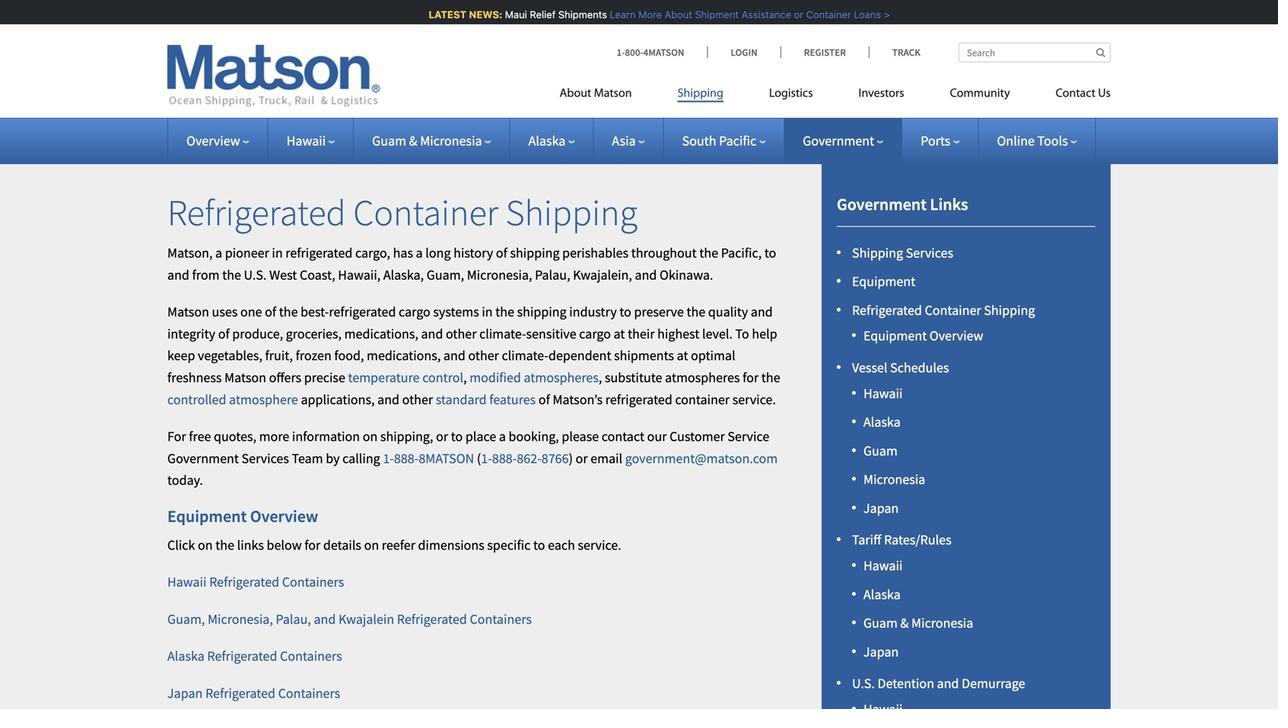 Task type: locate. For each thing, give the bounding box(es) containing it.
888-
[[394, 450, 419, 467], [492, 450, 517, 467]]

preserve
[[634, 304, 684, 321]]

guam
[[372, 132, 406, 150], [864, 443, 898, 460], [864, 615, 898, 632]]

0 vertical spatial u.s.
[[244, 266, 267, 284]]

hawaii link
[[287, 132, 335, 150], [864, 385, 903, 402], [864, 558, 903, 575]]

1 vertical spatial overview
[[930, 328, 983, 345]]

1 horizontal spatial guam & micronesia
[[864, 615, 973, 632]]

refrigerated inside government links 'section'
[[852, 302, 922, 319]]

0 vertical spatial japan
[[864, 500, 899, 517]]

refrigerated down the hawaii,
[[329, 304, 396, 321]]

for
[[167, 428, 186, 446]]

equipment overview up links
[[167, 506, 318, 527]]

1 vertical spatial refrigerated
[[329, 304, 396, 321]]

None search field
[[959, 43, 1111, 62]]

1 horizontal spatial a
[[416, 245, 423, 262]]

0 horizontal spatial u.s.
[[244, 266, 267, 284]]

and
[[167, 266, 189, 284], [635, 266, 657, 284], [751, 304, 773, 321], [421, 326, 443, 343], [443, 347, 465, 365], [377, 391, 399, 408], [314, 611, 336, 628], [937, 676, 959, 693]]

alaska
[[528, 132, 566, 150], [864, 414, 901, 431], [864, 586, 901, 604], [167, 648, 205, 666]]

container inside government links 'section'
[[925, 302, 981, 319]]

refrigerated container shipping up equipment overview link at the right top
[[852, 302, 1035, 319]]

0 vertical spatial cargo
[[399, 304, 430, 321]]

equipment down shipping services
[[852, 273, 916, 290]]

alaska link down 'about matson'
[[528, 132, 575, 150]]

0 vertical spatial palau,
[[535, 266, 570, 284]]

micronesia,
[[467, 266, 532, 284], [208, 611, 273, 628]]

0 vertical spatial guam & micronesia link
[[372, 132, 491, 150]]

0 horizontal spatial equipment overview
[[167, 506, 318, 527]]

1 vertical spatial alaska link
[[864, 414, 901, 431]]

equipment overview up schedules
[[864, 328, 983, 345]]

u.s. detention and demurrage
[[852, 676, 1025, 693]]

0 horizontal spatial guam & micronesia
[[372, 132, 482, 150]]

888- right (
[[492, 450, 517, 467]]

services down links
[[906, 244, 953, 262]]

1 horizontal spatial services
[[906, 244, 953, 262]]

0 horizontal spatial guam,
[[167, 611, 205, 628]]

pioneer
[[225, 245, 269, 262]]

other up modified
[[468, 347, 499, 365]]

u.s. inside matson, a pioneer in refrigerated cargo, has a long history of shipping perishables throughout the pacific, to and from the u.s. west coast, hawaii, alaska, guam, micronesia, palau, kwajalein, and okinawa.
[[244, 266, 267, 284]]

climate-
[[479, 326, 526, 343], [502, 347, 549, 365]]

0 vertical spatial micronesia,
[[467, 266, 532, 284]]

japan link up detention
[[864, 644, 899, 661]]

for inside temperature control , modified atmospheres , substitute atmospheres for the controlled atmosphere applications, and other standard features of matson's refrigerated container service.
[[743, 369, 759, 386]]

produce,
[[232, 326, 283, 343]]

1 vertical spatial matson
[[167, 304, 209, 321]]

other down temperature control link
[[402, 391, 433, 408]]

refrigerated down links
[[209, 574, 279, 591]]

equipment up click
[[167, 506, 247, 527]]

0 horizontal spatial about
[[560, 88, 591, 100]]

government inside 'section'
[[837, 194, 927, 215]]

to left each
[[533, 537, 545, 554]]

, down dependent
[[599, 369, 602, 386]]

the right 'systems'
[[495, 304, 514, 321]]

matson up integrity at left top
[[167, 304, 209, 321]]

1 vertical spatial other
[[468, 347, 499, 365]]

matson,
[[167, 245, 213, 262]]

optimal
[[691, 347, 735, 365]]

1 horizontal spatial atmospheres
[[665, 369, 740, 386]]

1 vertical spatial in
[[482, 304, 493, 321]]

specific
[[487, 537, 531, 554]]

vessel schedules link
[[852, 359, 949, 377]]

0 horizontal spatial service.
[[578, 537, 621, 554]]

1 vertical spatial palau,
[[276, 611, 311, 628]]

palau, down perishables
[[535, 266, 570, 284]]

of right the "history"
[[496, 245, 507, 262]]

2 horizontal spatial overview
[[930, 328, 983, 345]]

0 vertical spatial for
[[743, 369, 759, 386]]

shipping,
[[380, 428, 433, 446]]

888- down shipping,
[[394, 450, 419, 467]]

a inside for free quotes, more information on shipping, or to place a booking, please contact our customer service government services team by calling
[[499, 428, 506, 446]]

1 horizontal spatial guam & micronesia link
[[864, 615, 973, 632]]

refrigerated down equipment link
[[852, 302, 922, 319]]

&
[[409, 132, 417, 150], [900, 615, 909, 632]]

0 horizontal spatial palau,
[[276, 611, 311, 628]]

the up the highest
[[687, 304, 706, 321]]

government down free
[[167, 450, 239, 467]]

hawaii link down blue matson logo with ocean, shipping, truck, rail and logistics written beneath it.
[[287, 132, 335, 150]]

blue matson logo with ocean, shipping, truck, rail and logistics written beneath it. image
[[167, 45, 380, 107]]

refrigerated down substitute
[[605, 391, 672, 408]]

guam, down click
[[167, 611, 205, 628]]

cargo down alaska,
[[399, 304, 430, 321]]

government up shipping services link
[[837, 194, 927, 215]]

or right assistance
[[790, 9, 800, 20]]

2 horizontal spatial matson
[[594, 88, 632, 100]]

temperature
[[348, 369, 420, 386]]

the down "help"
[[761, 369, 780, 386]]

u.s. down 'pioneer'
[[244, 266, 267, 284]]

2 888- from the left
[[492, 450, 517, 467]]

and down matson,
[[167, 266, 189, 284]]

1 vertical spatial guam & micronesia link
[[864, 615, 973, 632]]

or inside for free quotes, more information on shipping, or to place a booking, please contact our customer service government services team by calling
[[436, 428, 448, 446]]

0 horizontal spatial 888-
[[394, 450, 419, 467]]

alaska link for guam & micronesia
[[864, 586, 901, 604]]

japan link down micronesia link
[[864, 500, 899, 517]]

0 vertical spatial government
[[803, 132, 874, 150]]

to right "pacific,"
[[765, 245, 776, 262]]

0 horizontal spatial 1-
[[383, 450, 394, 467]]

for
[[743, 369, 759, 386], [305, 537, 321, 554]]

1 vertical spatial shipping
[[517, 304, 567, 321]]

1 horizontal spatial ,
[[599, 369, 602, 386]]

japan for 1st the japan link from the top of the government links 'section'
[[864, 500, 899, 517]]

1-
[[617, 46, 625, 59], [383, 450, 394, 467], [481, 450, 492, 467]]

modified
[[470, 369, 521, 386]]

1 horizontal spatial palau,
[[535, 266, 570, 284]]

2 horizontal spatial or
[[790, 9, 800, 20]]

on
[[363, 428, 378, 446], [198, 537, 213, 554], [364, 537, 379, 554]]

and down temperature
[[377, 391, 399, 408]]

on left reefer
[[364, 537, 379, 554]]

0 horizontal spatial a
[[215, 245, 222, 262]]

hawaii
[[287, 132, 326, 150], [864, 385, 903, 402], [864, 558, 903, 575], [167, 574, 207, 591]]

hawaii link for guam & micronesia
[[864, 558, 903, 575]]

overview inside government links 'section'
[[930, 328, 983, 345]]

1 vertical spatial hawaii link
[[864, 385, 903, 402]]

atmospheres up 'container'
[[665, 369, 740, 386]]

at down the highest
[[677, 347, 688, 365]]

hawaii link down vessel
[[864, 385, 903, 402]]

micronesia, up "alaska refrigerated containers" link
[[208, 611, 273, 628]]

of right one
[[265, 304, 276, 321]]

palau, down hawaii refrigerated containers link
[[276, 611, 311, 628]]

equipment
[[852, 273, 916, 290], [864, 328, 927, 345], [167, 506, 247, 527]]

0 horizontal spatial micronesia,
[[208, 611, 273, 628]]

about inside about matson link
[[560, 88, 591, 100]]

level.
[[702, 326, 733, 343]]

1 vertical spatial service.
[[578, 537, 621, 554]]

government@matson.com link
[[625, 450, 778, 467]]

2 vertical spatial container
[[925, 302, 981, 319]]

ports link
[[921, 132, 960, 150]]

micronesia, down the "history"
[[467, 266, 532, 284]]

government down top menu navigation
[[803, 132, 874, 150]]

of inside temperature control , modified atmospheres , substitute atmospheres for the controlled atmosphere applications, and other standard features of matson's refrigerated container service.
[[539, 391, 550, 408]]

latest news: maui relief shipments learn more about shipment assistance or container loans >
[[425, 9, 886, 20]]

reefer
[[382, 537, 415, 554]]

shipping link
[[655, 80, 746, 111]]

services
[[906, 244, 953, 262], [242, 450, 289, 467]]

2 vertical spatial other
[[402, 391, 433, 408]]

hawaii down tariff
[[864, 558, 903, 575]]

applications,
[[301, 391, 375, 408]]

equipment link
[[852, 273, 916, 290]]

2 vertical spatial hawaii link
[[864, 558, 903, 575]]

overview
[[186, 132, 240, 150], [930, 328, 983, 345], [250, 506, 318, 527]]

2 vertical spatial japan
[[167, 686, 203, 703]]

1-800-4matson link
[[617, 46, 707, 59]]

2 japan link from the top
[[864, 644, 899, 661]]

refrigerated inside matson uses one of the best-refrigerated cargo systems in the shipping industry to preserve the quality and integrity of produce, groceries, medications, and other climate-sensitive cargo at their highest level. to help keep vegetables, fruit, frozen food, medications, and other climate-dependent shipments at optimal freshness matson offers precise
[[329, 304, 396, 321]]

overview link
[[186, 132, 249, 150]]

in right 'systems'
[[482, 304, 493, 321]]

about matson
[[560, 88, 632, 100]]

1 vertical spatial equipment overview
[[167, 506, 318, 527]]

2 horizontal spatial a
[[499, 428, 506, 446]]

refrigerated container shipping up has
[[167, 190, 638, 235]]

1 vertical spatial government
[[837, 194, 927, 215]]

0 horizontal spatial or
[[436, 428, 448, 446]]

1 vertical spatial climate-
[[502, 347, 549, 365]]

services inside government links 'section'
[[906, 244, 953, 262]]

in up west
[[272, 245, 283, 262]]

japan refrigerated containers link
[[167, 686, 340, 703]]

shipping up the sensitive
[[517, 304, 567, 321]]

japan for japan refrigerated containers
[[167, 686, 203, 703]]

at
[[614, 326, 625, 343], [677, 347, 688, 365]]

and up control
[[443, 347, 465, 365]]

1-800-4matson
[[617, 46, 684, 59]]

0 horizontal spatial for
[[305, 537, 321, 554]]

at left the their
[[614, 326, 625, 343]]

1 vertical spatial guam,
[[167, 611, 205, 628]]

features
[[489, 391, 536, 408]]

guam, down long
[[427, 266, 464, 284]]

0 horizontal spatial guam & micronesia link
[[372, 132, 491, 150]]

fruit,
[[265, 347, 293, 365]]

1 vertical spatial guam
[[864, 443, 898, 460]]

each
[[548, 537, 575, 554]]

medications, up temperature control link
[[367, 347, 441, 365]]

1 vertical spatial cargo
[[579, 326, 611, 343]]

1 horizontal spatial container
[[802, 9, 847, 20]]

for right below
[[305, 537, 321, 554]]

from
[[192, 266, 220, 284]]

0 horizontal spatial refrigerated container shipping
[[167, 190, 638, 235]]

and inside government links 'section'
[[937, 676, 959, 693]]

0 vertical spatial guam,
[[427, 266, 464, 284]]

0 vertical spatial or
[[790, 9, 800, 20]]

systems
[[433, 304, 479, 321]]

quotes,
[[214, 428, 256, 446]]

more
[[259, 428, 289, 446]]

standard
[[436, 391, 487, 408]]

the
[[699, 245, 718, 262], [222, 266, 241, 284], [279, 304, 298, 321], [495, 304, 514, 321], [687, 304, 706, 321], [761, 369, 780, 386], [215, 537, 234, 554]]

2 atmospheres from the left
[[665, 369, 740, 386]]

other down 'systems'
[[446, 326, 477, 343]]

0 horizontal spatial atmospheres
[[524, 369, 599, 386]]

detention
[[878, 676, 934, 693]]

to inside for free quotes, more information on shipping, or to place a booking, please contact our customer service government services team by calling
[[451, 428, 463, 446]]

on right click
[[198, 537, 213, 554]]

south
[[682, 132, 716, 150]]

containers for japan refrigerated containers
[[278, 686, 340, 703]]

a right place
[[499, 428, 506, 446]]

1 vertical spatial container
[[353, 190, 498, 235]]

1-888-8matson link
[[383, 450, 474, 467]]

0 horizontal spatial container
[[353, 190, 498, 235]]

alaska link up guam link
[[864, 414, 901, 431]]

0 horizontal spatial at
[[614, 326, 625, 343]]

and right detention
[[937, 676, 959, 693]]

micronesia, inside matson, a pioneer in refrigerated cargo, has a long history of shipping perishables throughout the pacific, to and from the u.s. west coast, hawaii, alaska, guam, micronesia, palau, kwajalein, and okinawa.
[[467, 266, 532, 284]]

groceries,
[[286, 326, 342, 343]]

service. up service
[[732, 391, 776, 408]]

1 japan link from the top
[[864, 500, 899, 517]]

other
[[446, 326, 477, 343], [468, 347, 499, 365], [402, 391, 433, 408]]

1 horizontal spatial refrigerated container shipping
[[852, 302, 1035, 319]]

1- down learn
[[617, 46, 625, 59]]

okinawa.
[[660, 266, 713, 284]]

to left place
[[451, 428, 463, 446]]

japan
[[864, 500, 899, 517], [864, 644, 899, 661], [167, 686, 203, 703]]

matson down "800-"
[[594, 88, 632, 100]]

government links
[[837, 194, 968, 215]]

2 vertical spatial alaska link
[[864, 586, 901, 604]]

2 vertical spatial equipment
[[167, 506, 247, 527]]

medications, up food,
[[344, 326, 418, 343]]

1- for 800-
[[617, 46, 625, 59]]

1- right calling
[[383, 450, 394, 467]]

0 vertical spatial refrigerated
[[286, 245, 353, 262]]

alaska link
[[528, 132, 575, 150], [864, 414, 901, 431], [864, 586, 901, 604]]

1 vertical spatial &
[[900, 615, 909, 632]]

the up the okinawa.
[[699, 245, 718, 262]]

refrigerated inside matson, a pioneer in refrigerated cargo, has a long history of shipping perishables throughout the pacific, to and from the u.s. west coast, hawaii, alaska, guam, micronesia, palau, kwajalein, and okinawa.
[[286, 245, 353, 262]]

vessel schedules
[[852, 359, 949, 377]]

refrigerated up coast,
[[286, 245, 353, 262]]

atmospheres up matson's
[[524, 369, 599, 386]]

government
[[803, 132, 874, 150], [837, 194, 927, 215], [167, 450, 239, 467]]

cargo down 'industry'
[[579, 326, 611, 343]]

or
[[790, 9, 800, 20], [436, 428, 448, 446], [576, 450, 588, 467]]

shipping left perishables
[[510, 245, 560, 262]]

0 vertical spatial japan link
[[864, 500, 899, 517]]

2 horizontal spatial container
[[925, 302, 981, 319]]

1 vertical spatial u.s.
[[852, 676, 875, 693]]

a right has
[[416, 245, 423, 262]]

matson up the controlled atmosphere link
[[224, 369, 266, 386]]

1 horizontal spatial equipment overview
[[864, 328, 983, 345]]

1 vertical spatial or
[[436, 428, 448, 446]]

and inside temperature control , modified atmospheres , substitute atmospheres for the controlled atmosphere applications, and other standard features of matson's refrigerated container service.
[[377, 391, 399, 408]]

dimensions
[[418, 537, 484, 554]]

loans
[[850, 9, 877, 20]]

for down to
[[743, 369, 759, 386]]

container up equipment overview link at the right top
[[925, 302, 981, 319]]

shipping inside top menu navigation
[[678, 88, 724, 100]]

1 vertical spatial micronesia,
[[208, 611, 273, 628]]

medications,
[[344, 326, 418, 343], [367, 347, 441, 365]]

1 horizontal spatial &
[[900, 615, 909, 632]]

to
[[765, 245, 776, 262], [620, 304, 631, 321], [451, 428, 463, 446], [533, 537, 545, 554]]

shipping inside matson, a pioneer in refrigerated cargo, has a long history of shipping perishables throughout the pacific, to and from the u.s. west coast, hawaii, alaska, guam, micronesia, palau, kwajalein, and okinawa.
[[510, 245, 560, 262]]

0 horizontal spatial overview
[[186, 132, 240, 150]]

0 vertical spatial services
[[906, 244, 953, 262]]

service. right each
[[578, 537, 621, 554]]

shipping inside matson uses one of the best-refrigerated cargo systems in the shipping industry to preserve the quality and integrity of produce, groceries, medications, and other climate-sensitive cargo at their highest level. to help keep vegetables, fruit, frozen food, medications, and other climate-dependent shipments at optimal freshness matson offers precise
[[517, 304, 567, 321]]

history
[[454, 245, 493, 262]]

a up the from
[[215, 245, 222, 262]]

0 vertical spatial shipping
[[510, 245, 560, 262]]

containers down guam, micronesia, palau, and kwajalein refrigerated containers link
[[280, 648, 342, 666]]

equipment up vessel schedules link
[[864, 328, 927, 345]]

on up calling
[[363, 428, 378, 446]]

2 vertical spatial refrigerated
[[605, 391, 672, 408]]

modified atmospheres link
[[470, 369, 599, 386]]

1 horizontal spatial u.s.
[[852, 676, 875, 693]]

climate- up modified
[[479, 326, 526, 343]]

1 , from the left
[[463, 369, 467, 386]]

hawaii link down tariff
[[864, 558, 903, 575]]

)
[[569, 450, 573, 467]]

0 vertical spatial other
[[446, 326, 477, 343]]

guam & micronesia inside government links 'section'
[[864, 615, 973, 632]]

one
[[240, 304, 262, 321]]

1 horizontal spatial service.
[[732, 391, 776, 408]]

Search search field
[[959, 43, 1111, 62]]

shipping services link
[[852, 244, 953, 262]]

& inside government links 'section'
[[900, 615, 909, 632]]

to up the their
[[620, 304, 631, 321]]

(
[[477, 450, 481, 467]]

contact
[[1056, 88, 1096, 100]]

alaska link down tariff
[[864, 586, 901, 604]]

micronesia
[[420, 132, 482, 150], [864, 471, 925, 489], [912, 615, 973, 632]]

hawaii down blue matson logo with ocean, shipping, truck, rail and logistics written beneath it.
[[287, 132, 326, 150]]

containers down below
[[282, 574, 344, 591]]

matson inside top menu navigation
[[594, 88, 632, 100]]

or right )
[[576, 450, 588, 467]]

and left kwajalein
[[314, 611, 336, 628]]

1 horizontal spatial overview
[[250, 506, 318, 527]]

1 horizontal spatial 888-
[[492, 450, 517, 467]]

, up standard at the left of the page
[[463, 369, 467, 386]]

precise
[[304, 369, 345, 386]]

tariff
[[852, 532, 881, 549]]

1 horizontal spatial in
[[482, 304, 493, 321]]

2 horizontal spatial 1-
[[617, 46, 625, 59]]

atmospheres
[[524, 369, 599, 386], [665, 369, 740, 386]]

or up 8matson
[[436, 428, 448, 446]]

hawaii link for guam
[[864, 385, 903, 402]]



Task type: describe. For each thing, give the bounding box(es) containing it.
0 vertical spatial hawaii link
[[287, 132, 335, 150]]

west
[[269, 266, 297, 284]]

0 horizontal spatial matson
[[167, 304, 209, 321]]

alaska for alaska refrigerated containers
[[167, 648, 205, 666]]

alaska link for guam
[[864, 414, 901, 431]]

news:
[[465, 9, 498, 20]]

the inside temperature control , modified atmospheres , substitute atmospheres for the controlled atmosphere applications, and other standard features of matson's refrigerated container service.
[[761, 369, 780, 386]]

alaska refrigerated containers link
[[167, 648, 342, 666]]

palau, inside matson, a pioneer in refrigerated cargo, has a long history of shipping perishables throughout the pacific, to and from the u.s. west coast, hawaii, alaska, guam, micronesia, palau, kwajalein, and okinawa.
[[535, 266, 570, 284]]

1 horizontal spatial at
[[677, 347, 688, 365]]

community
[[950, 88, 1010, 100]]

to inside matson, a pioneer in refrigerated cargo, has a long history of shipping perishables throughout the pacific, to and from the u.s. west coast, hawaii, alaska, guam, micronesia, palau, kwajalein, and okinawa.
[[765, 245, 776, 262]]

search image
[[1096, 48, 1106, 57]]

0 horizontal spatial &
[[409, 132, 417, 150]]

matson's
[[553, 391, 603, 408]]

1-888-862-8766 link
[[481, 450, 569, 467]]

other inside temperature control , modified atmospheres , substitute atmospheres for the controlled atmosphere applications, and other standard features of matson's refrigerated container service.
[[402, 391, 433, 408]]

dependent
[[549, 347, 611, 365]]

0 vertical spatial equipment
[[852, 273, 916, 290]]

schedules
[[890, 359, 949, 377]]

government links section
[[803, 157, 1130, 710]]

hawaii refrigerated containers
[[167, 574, 344, 591]]

1 vertical spatial equipment
[[864, 328, 927, 345]]

community link
[[927, 80, 1033, 111]]

details
[[323, 537, 361, 554]]

today.
[[167, 472, 203, 489]]

1-888-8matson ( 1-888-862-8766 ) or email government@matson.com today.
[[167, 450, 778, 489]]

rates/rules
[[884, 532, 952, 549]]

micronesia link
[[864, 471, 925, 489]]

frozen
[[296, 347, 332, 365]]

hawaii refrigerated containers link
[[167, 574, 344, 591]]

0 vertical spatial climate-
[[479, 326, 526, 343]]

food,
[[334, 347, 364, 365]]

about matson link
[[560, 80, 655, 111]]

hawaii down vessel
[[864, 385, 903, 402]]

alaska for guam alaska link
[[864, 414, 901, 431]]

coast,
[[300, 266, 335, 284]]

or inside 1-888-8matson ( 1-888-862-8766 ) or email government@matson.com today.
[[576, 450, 588, 467]]

of inside matson, a pioneer in refrigerated cargo, has a long history of shipping perishables throughout the pacific, to and from the u.s. west coast, hawaii, alaska, guam, micronesia, palau, kwajalein, and okinawa.
[[496, 245, 507, 262]]

calling
[[342, 450, 380, 467]]

maui
[[501, 9, 523, 20]]

asia
[[612, 132, 636, 150]]

government@matson.com
[[625, 450, 778, 467]]

their
[[628, 326, 655, 343]]

0 vertical spatial about
[[661, 9, 688, 20]]

8matson
[[419, 450, 474, 467]]

click on the links below for details on reefer dimensions specific to each service.
[[167, 537, 621, 554]]

0 horizontal spatial cargo
[[399, 304, 430, 321]]

links
[[930, 194, 968, 215]]

refrigerated up japan refrigerated containers
[[207, 648, 277, 666]]

shipping for micronesia,
[[510, 245, 560, 262]]

hawaii,
[[338, 266, 381, 284]]

the left the best-
[[279, 304, 298, 321]]

0 vertical spatial refrigerated container shipping
[[167, 190, 638, 235]]

containers for alaska refrigerated containers
[[280, 648, 342, 666]]

top menu navigation
[[560, 80, 1111, 111]]

u.s. inside government links 'section'
[[852, 676, 875, 693]]

refrigerated container shipping link
[[852, 302, 1035, 319]]

refrigerated right kwajalein
[[397, 611, 467, 628]]

and down 'systems'
[[421, 326, 443, 343]]

offers
[[269, 369, 301, 386]]

quality
[[708, 304, 748, 321]]

kwajalein,
[[573, 266, 632, 284]]

government inside for free quotes, more information on shipping, or to place a booking, please contact our customer service government services team by calling
[[167, 450, 239, 467]]

shipments
[[614, 347, 674, 365]]

in inside matson, a pioneer in refrigerated cargo, has a long history of shipping perishables throughout the pacific, to and from the u.s. west coast, hawaii, alaska, guam, micronesia, palau, kwajalein, and okinawa.
[[272, 245, 283, 262]]

best-
[[301, 304, 329, 321]]

1 vertical spatial micronesia
[[864, 471, 925, 489]]

japan refrigerated containers
[[167, 686, 340, 703]]

1 horizontal spatial matson
[[224, 369, 266, 386]]

guam & micronesia link for guam & micronesia's alaska link
[[864, 615, 973, 632]]

information
[[292, 428, 360, 446]]

our
[[647, 428, 667, 446]]

and up "help"
[[751, 304, 773, 321]]

more
[[634, 9, 658, 20]]

register
[[804, 46, 846, 59]]

the right the from
[[222, 266, 241, 284]]

control
[[422, 369, 463, 386]]

japan for 2nd the japan link from the top
[[864, 644, 899, 661]]

government for government
[[803, 132, 874, 150]]

2 vertical spatial guam
[[864, 615, 898, 632]]

of down uses on the left
[[218, 326, 230, 343]]

online
[[997, 132, 1035, 150]]

hawaii down click
[[167, 574, 207, 591]]

long
[[426, 245, 451, 262]]

south pacific link
[[682, 132, 766, 150]]

contact
[[602, 428, 645, 446]]

shipment
[[691, 9, 735, 20]]

to inside matson uses one of the best-refrigerated cargo systems in the shipping industry to preserve the quality and integrity of produce, groceries, medications, and other climate-sensitive cargo at their highest level. to help keep vegetables, fruit, frozen food, medications, and other climate-dependent shipments at optimal freshness matson offers precise
[[620, 304, 631, 321]]

help
[[752, 326, 777, 343]]

highest
[[657, 326, 700, 343]]

matson uses one of the best-refrigerated cargo systems in the shipping industry to preserve the quality and integrity of produce, groceries, medications, and other climate-sensitive cargo at their highest level. to help keep vegetables, fruit, frozen food, medications, and other climate-dependent shipments at optimal freshness matson offers precise
[[167, 304, 777, 386]]

has
[[393, 245, 413, 262]]

controlled
[[167, 391, 226, 408]]

0 vertical spatial alaska link
[[528, 132, 575, 150]]

0 vertical spatial overview
[[186, 132, 240, 150]]

2 , from the left
[[599, 369, 602, 386]]

on inside for free quotes, more information on shipping, or to place a booking, please contact our customer service government services team by calling
[[363, 428, 378, 446]]

1 888- from the left
[[394, 450, 419, 467]]

investors
[[859, 88, 904, 100]]

latest
[[425, 9, 462, 20]]

container
[[675, 391, 730, 408]]

government for government links
[[837, 194, 927, 215]]

team
[[292, 450, 323, 467]]

us
[[1098, 88, 1111, 100]]

refrigerated inside temperature control , modified atmospheres , substitute atmospheres for the controlled atmosphere applications, and other standard features of matson's refrigerated container service.
[[605, 391, 672, 408]]

guam, micronesia, palau, and kwajalein refrigerated containers link
[[167, 611, 532, 628]]

logistics
[[769, 88, 813, 100]]

place
[[466, 428, 496, 446]]

pacific,
[[721, 245, 762, 262]]

guam & micronesia link for the topmost hawaii link
[[372, 132, 491, 150]]

1- for 888-
[[383, 450, 394, 467]]

0 vertical spatial container
[[802, 9, 847, 20]]

0 vertical spatial at
[[614, 326, 625, 343]]

controlled atmosphere link
[[167, 391, 298, 408]]

alaska for guam & micronesia's alaska link
[[864, 586, 901, 604]]

0 vertical spatial guam & micronesia
[[372, 132, 482, 150]]

containers for hawaii refrigerated containers
[[282, 574, 344, 591]]

service. inside temperature control , modified atmospheres , substitute atmospheres for the controlled atmosphere applications, and other standard features of matson's refrigerated container service.
[[732, 391, 776, 408]]

track
[[892, 46, 921, 59]]

assistance
[[738, 9, 787, 20]]

containers down specific
[[470, 611, 532, 628]]

cranes load and offload matson containers from the containership at the terminal. image
[[0, 0, 1278, 157]]

standard features link
[[436, 391, 536, 408]]

guam, inside matson, a pioneer in refrigerated cargo, has a long history of shipping perishables throughout the pacific, to and from the u.s. west coast, hawaii, alaska, guam, micronesia, palau, kwajalein, and okinawa.
[[427, 266, 464, 284]]

learn more about shipment assistance or container loans > link
[[606, 9, 886, 20]]

free
[[189, 428, 211, 446]]

equipment overview inside government links 'section'
[[864, 328, 983, 345]]

2 vertical spatial micronesia
[[912, 615, 973, 632]]

uses
[[212, 304, 238, 321]]

integrity
[[167, 326, 215, 343]]

relief
[[526, 9, 552, 20]]

1 vertical spatial for
[[305, 537, 321, 554]]

demurrage
[[962, 676, 1025, 693]]

the left links
[[215, 537, 234, 554]]

atmosphere
[[229, 391, 298, 408]]

1 atmospheres from the left
[[524, 369, 599, 386]]

refrigerated up 'pioneer'
[[167, 190, 346, 235]]

for free quotes, more information on shipping, or to place a booking, please contact our customer service government services team by calling
[[167, 428, 769, 467]]

temperature control link
[[348, 369, 463, 386]]

service
[[728, 428, 769, 446]]

1 horizontal spatial 1-
[[481, 450, 492, 467]]

refrigerated down alaska refrigerated containers
[[205, 686, 275, 703]]

ports
[[921, 132, 951, 150]]

sensitive
[[526, 326, 576, 343]]

please
[[562, 428, 599, 446]]

industry
[[569, 304, 617, 321]]

0 vertical spatial medications,
[[344, 326, 418, 343]]

tools
[[1038, 132, 1068, 150]]

refrigerated container shipping inside government links 'section'
[[852, 302, 1035, 319]]

2 vertical spatial overview
[[250, 506, 318, 527]]

0 vertical spatial guam
[[372, 132, 406, 150]]

track link
[[869, 46, 921, 59]]

4matson
[[643, 46, 684, 59]]

guam link
[[864, 443, 898, 460]]

login
[[731, 46, 758, 59]]

shipping for sensitive
[[517, 304, 567, 321]]

1 vertical spatial medications,
[[367, 347, 441, 365]]

services inside for free quotes, more information on shipping, or to place a booking, please contact our customer service government services team by calling
[[242, 450, 289, 467]]

in inside matson uses one of the best-refrigerated cargo systems in the shipping industry to preserve the quality and integrity of produce, groceries, medications, and other climate-sensitive cargo at their highest level. to help keep vegetables, fruit, frozen food, medications, and other climate-dependent shipments at optimal freshness matson offers precise
[[482, 304, 493, 321]]

customer
[[670, 428, 725, 446]]

freshness
[[167, 369, 222, 386]]

and down throughout
[[635, 266, 657, 284]]

alaska refrigerated containers
[[167, 648, 342, 666]]

0 vertical spatial micronesia
[[420, 132, 482, 150]]



Task type: vqa. For each thing, say whether or not it's contained in the screenshot.
left "Are"
no



